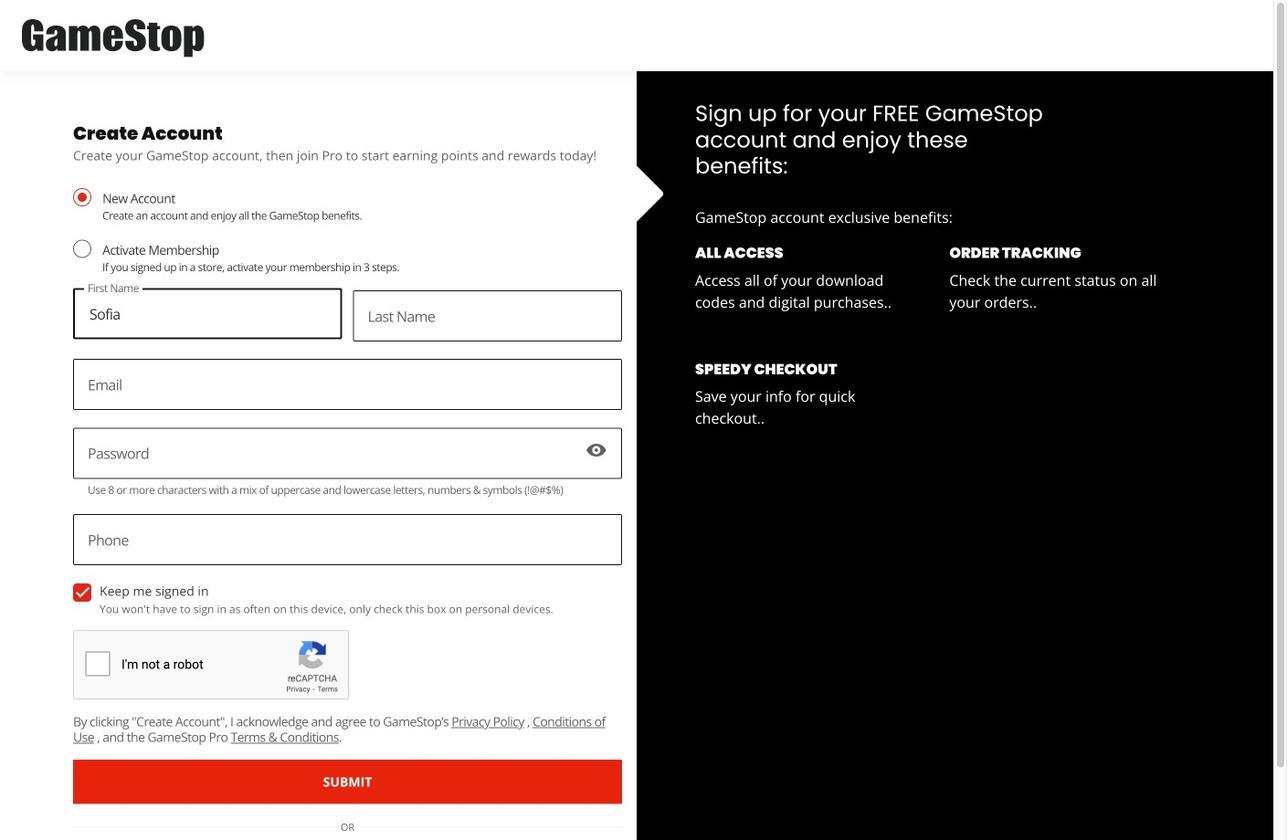 Task type: describe. For each thing, give the bounding box(es) containing it.
gamestop image
[[22, 16, 205, 60]]



Task type: locate. For each thing, give the bounding box(es) containing it.
None text field
[[353, 291, 622, 342], [73, 359, 622, 410], [353, 291, 622, 342], [73, 359, 622, 410]]

None password field
[[73, 428, 622, 479]]

None text field
[[73, 288, 342, 339], [73, 514, 622, 565], [73, 288, 342, 339], [73, 514, 622, 565]]



Task type: vqa. For each thing, say whether or not it's contained in the screenshot.
email field
no



